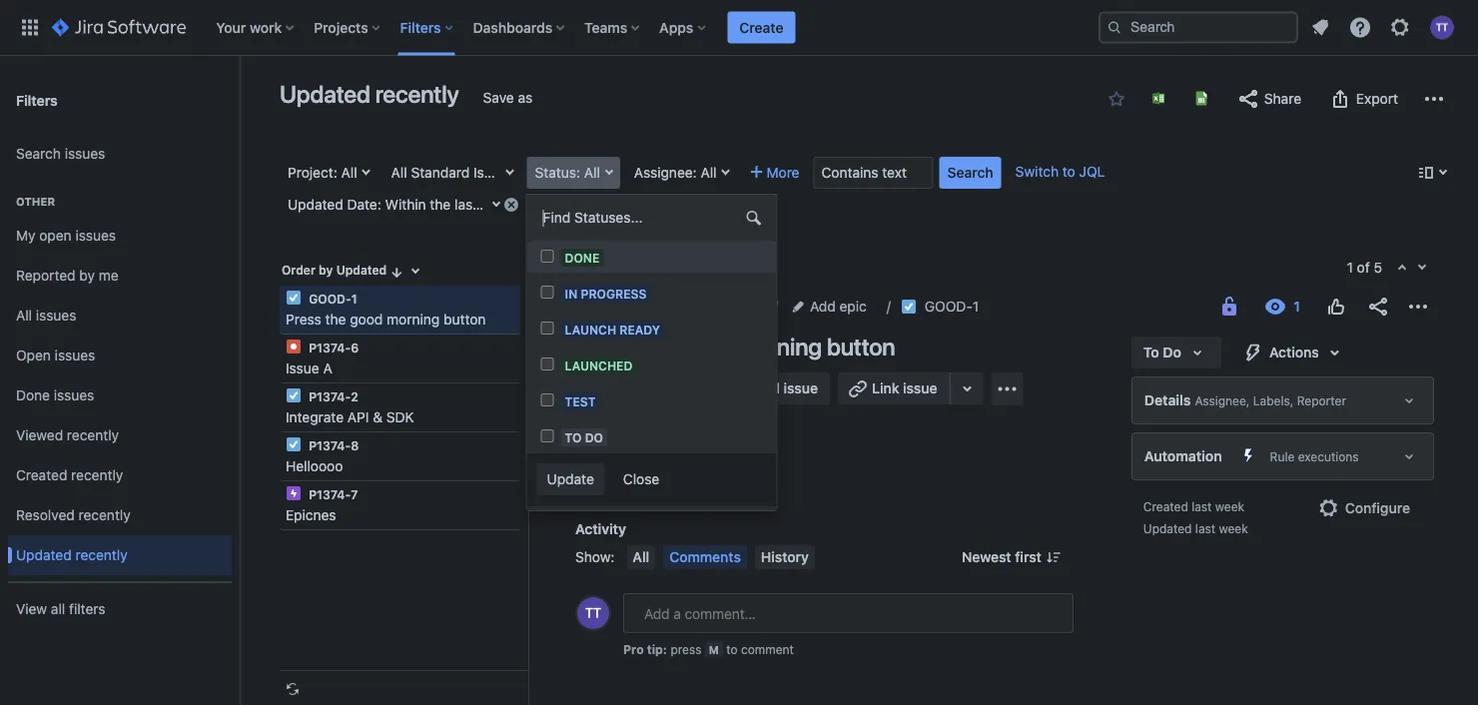 Task type: vqa. For each thing, say whether or not it's contained in the screenshot.
the 'See'
no



Task type: describe. For each thing, give the bounding box(es) containing it.
done for done
[[565, 251, 600, 265]]

0 horizontal spatial to do
[[565, 430, 603, 444]]

1 horizontal spatial good-1
[[925, 298, 979, 315]]

all inside all button
[[633, 549, 650, 566]]

1 horizontal spatial issue
[[474, 164, 507, 181]]

as
[[518, 89, 533, 106]]

all left bug,
[[701, 164, 717, 181]]

0 vertical spatial week
[[492, 196, 525, 213]]

1 left of
[[1347, 259, 1354, 276]]

search image
[[1107, 19, 1123, 35]]

actions
[[1270, 344, 1320, 361]]

status: all
[[535, 164, 600, 181]]

story,
[[794, 164, 831, 181]]

1 vertical spatial morning
[[736, 333, 822, 361]]

epic,
[[758, 164, 790, 181]]

epicnes
[[286, 507, 336, 524]]

open
[[39, 227, 72, 244]]

comment
[[741, 642, 794, 656]]

pro tip: press m to comment
[[623, 642, 794, 656]]

5
[[1374, 259, 1383, 276]]

updated inside other group
[[16, 547, 72, 564]]

created recently
[[16, 467, 123, 484]]

issues for open issues
[[55, 347, 95, 364]]

p1374-8
[[306, 439, 359, 453]]

configure link
[[1306, 493, 1423, 525]]

standard
[[411, 164, 470, 181]]

1 types, from the left
[[511, 164, 554, 181]]

details
[[1145, 392, 1191, 409]]

7
[[351, 488, 358, 502]]

open
[[16, 347, 51, 364]]

to do button
[[1132, 337, 1222, 369]]

more
[[767, 164, 800, 181]]

actions image
[[1407, 295, 1431, 319]]

1 vertical spatial last
[[1192, 500, 1212, 514]]

launch ready
[[565, 323, 660, 337]]

resolved recently
[[16, 507, 131, 524]]

1 vertical spatial week
[[1216, 500, 1245, 514]]

a
[[323, 360, 332, 377]]

filters inside dropdown button
[[400, 19, 441, 35]]

0 vertical spatial morning
[[387, 311, 440, 328]]

2 horizontal spatial issue
[[641, 164, 675, 181]]

0 horizontal spatial to
[[727, 642, 738, 656]]

next issue 'p1374-6' ( type 'j' ) image
[[1415, 260, 1431, 276]]

1 of 5
[[1347, 259, 1383, 276]]

created recently link
[[8, 456, 232, 496]]

menu bar containing all
[[623, 546, 819, 570]]

view all filters link
[[8, 589, 232, 629]]

p1374- for integrate api & sdk
[[309, 390, 351, 404]]

export button
[[1319, 83, 1409, 115]]

updated inside the created last week updated last week
[[1144, 522, 1192, 536]]

0 horizontal spatial issue
[[286, 360, 319, 377]]

description
[[576, 425, 653, 442]]

search for search issues
[[16, 145, 61, 162]]

vote options: no one has voted for this issue yet. image
[[1325, 295, 1349, 319]]

issue inside 'add a child issue' button
[[784, 380, 818, 397]]

recently for resolved recently link
[[79, 507, 131, 524]]

created for created last week updated last week
[[1144, 500, 1189, 514]]

do inside dropdown button
[[1163, 344, 1182, 361]]

all right status:
[[584, 164, 600, 181]]

2 task from the left
[[835, 164, 864, 181]]

created for created recently
[[16, 467, 67, 484]]

all inside all issues link
[[16, 307, 32, 324]]

p1374-2
[[306, 390, 358, 404]]

assignee:
[[634, 164, 697, 181]]

switch to jql link
[[1016, 163, 1105, 180]]

your work button
[[210, 11, 302, 43]]

1 task from the left
[[608, 164, 637, 181]]

6
[[351, 341, 359, 355]]

progress
[[581, 287, 647, 301]]

sdk
[[387, 409, 414, 426]]

last for the
[[455, 196, 478, 213]]

bug image
[[286, 339, 302, 355]]

all left sub-
[[557, 164, 574, 181]]

open issues
[[16, 347, 95, 364]]

1 vertical spatial button
[[827, 333, 896, 361]]

0 horizontal spatial button
[[444, 311, 486, 328]]

all button
[[627, 546, 656, 570]]

sidebar navigation image
[[218, 80, 262, 120]]

1 vertical spatial the
[[325, 311, 346, 328]]

add a description...
[[576, 453, 701, 470]]

attach button
[[576, 373, 665, 405]]

banner containing your work
[[0, 0, 1479, 56]]

Find Statuses... field
[[537, 204, 767, 232]]

add for add epic
[[810, 298, 836, 315]]

attach
[[609, 380, 653, 397]]

1 horizontal spatial the
[[430, 196, 451, 213]]

rule
[[1271, 450, 1295, 464]]

within
[[385, 196, 426, 213]]

search button
[[940, 157, 1002, 189]]

open issues link
[[8, 336, 232, 376]]

all issues link
[[8, 296, 232, 336]]

not available - this is the first issue image
[[1395, 261, 1411, 277]]

close
[[623, 471, 660, 488]]

1 horizontal spatial press the good morning button
[[576, 333, 896, 361]]

view all filters
[[16, 601, 105, 618]]

open in google sheets image
[[1194, 90, 1210, 106]]

good- inside "link"
[[925, 298, 973, 315]]

Search issues using keywords text field
[[814, 157, 934, 189]]

close link
[[613, 465, 670, 497]]

launched
[[565, 359, 633, 372]]

epic
[[840, 298, 867, 315]]

details element
[[1132, 377, 1435, 425]]

1 vertical spatial press
[[576, 333, 633, 361]]

test
[[565, 394, 596, 408]]

description...
[[616, 453, 701, 470]]

project: all
[[288, 164, 357, 181]]

remove criteria image
[[504, 196, 520, 212]]

all standard issue types,                                 all sub-task issue types,                                 bug,                                 epic,                                 story,                                 task
[[391, 164, 864, 181]]

task image for integrate api & sdk
[[286, 388, 302, 404]]

open in microsoft excel image
[[1151, 90, 1167, 106]]

1 left remove criteria image
[[481, 196, 488, 213]]

issues for all issues
[[36, 307, 76, 324]]

a for description...
[[605, 453, 613, 470]]

api
[[348, 409, 369, 426]]

history button
[[755, 546, 815, 570]]

updated date: within the last 1 week
[[288, 196, 525, 213]]

0 horizontal spatial good-1
[[306, 292, 357, 306]]

search for search
[[948, 164, 994, 181]]

labels,
[[1254, 394, 1294, 408]]

link issue
[[872, 380, 938, 397]]

1 horizontal spatial good
[[677, 333, 731, 361]]

resolved recently link
[[8, 496, 232, 536]]

recently down filters dropdown button
[[375, 80, 459, 108]]

my
[[16, 227, 36, 244]]

order by updated
[[282, 263, 387, 277]]

copy link to issue image
[[975, 298, 991, 314]]

0 horizontal spatial do
[[585, 430, 603, 444]]

created last week updated last week
[[1144, 500, 1249, 536]]

projects button
[[308, 11, 388, 43]]

order
[[282, 263, 316, 277]]

pro
[[623, 642, 644, 656]]

comments
[[670, 549, 741, 566]]

all issues
[[16, 307, 76, 324]]

other group
[[8, 174, 232, 582]]

0 horizontal spatial press
[[286, 311, 322, 328]]

issue a
[[286, 360, 332, 377]]



Task type: locate. For each thing, give the bounding box(es) containing it.
good-1 link
[[925, 295, 979, 319]]

0 vertical spatial good
[[350, 311, 383, 328]]

press
[[286, 311, 322, 328], [576, 333, 633, 361]]

Search field
[[1099, 11, 1299, 43]]

0 horizontal spatial good-
[[309, 292, 351, 306]]

add down description
[[576, 453, 601, 470]]

your profile and settings image
[[1431, 15, 1455, 39]]

1 p1374- from the top
[[309, 341, 351, 355]]

0 vertical spatial filters
[[400, 19, 441, 35]]

0 vertical spatial updated recently
[[280, 80, 459, 108]]

2
[[351, 390, 358, 404]]

1 vertical spatial created
[[1144, 500, 1189, 514]]

rule executions
[[1271, 450, 1359, 464]]

search issues link
[[8, 134, 232, 174]]

0 horizontal spatial updated recently
[[16, 547, 128, 564]]

the up p1374-6
[[325, 311, 346, 328]]

press up bug icon
[[286, 311, 322, 328]]

add for add a child issue
[[707, 380, 733, 397]]

morning up child
[[736, 333, 822, 361]]

assignee,
[[1195, 394, 1250, 408]]

by for reported
[[79, 267, 95, 284]]

p1374- for epicnes
[[309, 488, 351, 502]]

0 vertical spatial do
[[1163, 344, 1182, 361]]

0 horizontal spatial filters
[[16, 92, 58, 108]]

recently inside viewed recently link
[[67, 427, 119, 444]]

to down test
[[565, 430, 582, 444]]

projects inside dropdown button
[[314, 19, 368, 35]]

1 vertical spatial add
[[707, 380, 733, 397]]

other
[[16, 195, 55, 208]]

1 horizontal spatial morning
[[736, 333, 822, 361]]

issue down bug icon
[[286, 360, 319, 377]]

press
[[671, 642, 702, 656]]

all
[[341, 164, 357, 181], [391, 164, 407, 181], [557, 164, 574, 181], [584, 164, 600, 181], [701, 164, 717, 181], [16, 307, 32, 324], [633, 549, 650, 566]]

add left child
[[707, 380, 733, 397]]

2 vertical spatial the
[[638, 333, 672, 361]]

configure
[[1346, 500, 1411, 517]]

search inside button
[[948, 164, 994, 181]]

recently down viewed recently link
[[71, 467, 123, 484]]

default image
[[746, 210, 762, 226]]

small image left the open in microsoft excel image
[[1109, 91, 1125, 107]]

recently for created recently link
[[71, 467, 123, 484]]

all up open
[[16, 307, 32, 324]]

view
[[16, 601, 47, 618]]

task image
[[286, 290, 302, 306], [901, 299, 917, 315], [286, 388, 302, 404]]

created down the viewed
[[16, 467, 67, 484]]

updated down resolved
[[16, 547, 72, 564]]

1 horizontal spatial issue
[[903, 380, 938, 397]]

last for updated
[[1196, 522, 1216, 536]]

2 vertical spatial add
[[576, 453, 601, 470]]

my open issues
[[16, 227, 116, 244]]

1 horizontal spatial to
[[1063, 163, 1076, 180]]

filters right projects dropdown button
[[400, 19, 441, 35]]

0 horizontal spatial the
[[325, 311, 346, 328]]

p1374-6
[[306, 341, 359, 355]]

1 horizontal spatial created
[[1144, 500, 1189, 514]]

the down standard
[[430, 196, 451, 213]]

done issues link
[[8, 376, 232, 416]]

ready
[[620, 323, 660, 337]]

a left child
[[737, 380, 745, 397]]

task
[[608, 164, 637, 181], [835, 164, 864, 181]]

done down open
[[16, 387, 50, 404]]

4 p1374- from the top
[[309, 488, 351, 502]]

your
[[216, 19, 246, 35]]

share image
[[1367, 295, 1391, 319]]

0 horizontal spatial small image
[[389, 264, 405, 280]]

all up within
[[391, 164, 407, 181]]

issues for search issues
[[65, 145, 105, 162]]

0 vertical spatial add
[[810, 298, 836, 315]]

search
[[16, 145, 61, 162], [948, 164, 994, 181]]

0 horizontal spatial a
[[605, 453, 613, 470]]

updated down project:
[[288, 196, 343, 213]]

0 horizontal spatial press the good morning button
[[286, 311, 486, 328]]

projects for projects link
[[576, 298, 628, 315]]

small image
[[1109, 91, 1125, 107], [389, 264, 405, 280]]

done up in
[[565, 251, 600, 265]]

updated recently down resolved recently
[[16, 547, 128, 564]]

0 vertical spatial press the good morning button
[[286, 311, 486, 328]]

recently inside resolved recently link
[[79, 507, 131, 524]]

types, left bug,
[[679, 164, 721, 181]]

automation element
[[1132, 433, 1435, 481]]

good up 6
[[350, 311, 383, 328]]

viewed
[[16, 427, 63, 444]]

save
[[483, 89, 514, 106]]

1 horizontal spatial done
[[565, 251, 600, 265]]

1 horizontal spatial good-
[[925, 298, 973, 315]]

morning down order by updated link
[[387, 311, 440, 328]]

task image up integrate
[[286, 388, 302, 404]]

add app image
[[996, 377, 1020, 401]]

projects right work
[[314, 19, 368, 35]]

Add a comment… field
[[623, 593, 1074, 633]]

1 vertical spatial press the good morning button
[[576, 333, 896, 361]]

to left jql
[[1063, 163, 1076, 180]]

bug,
[[725, 164, 755, 181]]

1 horizontal spatial do
[[1163, 344, 1182, 361]]

1 horizontal spatial types,
[[679, 164, 721, 181]]

all right show: at the left of page
[[633, 549, 650, 566]]

do up details
[[1163, 344, 1182, 361]]

do down test
[[585, 430, 603, 444]]

1 horizontal spatial to
[[1144, 344, 1160, 361]]

projects up launch ready
[[576, 298, 628, 315]]

1 down order by updated link
[[351, 292, 357, 306]]

1 horizontal spatial a
[[737, 380, 745, 397]]

0 horizontal spatial by
[[79, 267, 95, 284]]

1 vertical spatial a
[[605, 453, 613, 470]]

task image for press the good morning button
[[286, 290, 302, 306]]

updated down projects dropdown button
[[280, 80, 370, 108]]

types,
[[511, 164, 554, 181], [679, 164, 721, 181]]

issues for done issues
[[54, 387, 94, 404]]

executions
[[1299, 450, 1359, 464]]

recently down created recently link
[[79, 507, 131, 524]]

notifications image
[[1309, 15, 1333, 39]]

0 vertical spatial last
[[455, 196, 478, 213]]

search left switch
[[948, 164, 994, 181]]

good- down order by updated
[[309, 292, 351, 306]]

filters
[[400, 19, 441, 35], [16, 92, 58, 108]]

updated recently inside other group
[[16, 547, 128, 564]]

recently for updated recently link at the left of the page
[[75, 547, 128, 564]]

add left 'epic'
[[810, 298, 836, 315]]

2 horizontal spatial add
[[810, 298, 836, 315]]

reported by me
[[16, 267, 119, 284]]

3 p1374- from the top
[[309, 439, 351, 453]]

1 vertical spatial to
[[565, 430, 582, 444]]

1 vertical spatial search
[[948, 164, 994, 181]]

1 vertical spatial good
[[677, 333, 731, 361]]

1 inside "link"
[[973, 298, 979, 315]]

order by updated link
[[280, 258, 407, 282]]

all
[[51, 601, 65, 618]]

p1374- up helloooo at the left of the page
[[309, 439, 351, 453]]

1 vertical spatial done
[[16, 387, 50, 404]]

details assignee, labels, reporter
[[1145, 392, 1347, 409]]

add a child issue
[[707, 380, 818, 397]]

activity
[[576, 521, 626, 538]]

created inside other group
[[16, 467, 67, 484]]

issue right link
[[903, 380, 938, 397]]

filters up the search issues on the left top of page
[[16, 92, 58, 108]]

button
[[444, 311, 486, 328], [827, 333, 896, 361]]

None checkbox
[[541, 286, 554, 299], [541, 358, 554, 371], [541, 394, 554, 407], [541, 430, 554, 443], [541, 286, 554, 299], [541, 358, 554, 371], [541, 394, 554, 407], [541, 430, 554, 443]]

1 horizontal spatial press
[[576, 333, 633, 361]]

good-1 up link web pages and more icon
[[925, 298, 979, 315]]

m
[[709, 643, 719, 656]]

apps button
[[654, 11, 714, 43]]

1 vertical spatial small image
[[389, 264, 405, 280]]

recently inside created recently link
[[71, 467, 123, 484]]

press the good morning button up 6
[[286, 311, 486, 328]]

created down automation
[[1144, 500, 1189, 514]]

epic image
[[286, 486, 302, 502]]

2 p1374- from the top
[[309, 390, 351, 404]]

1 horizontal spatial add
[[707, 380, 733, 397]]

2 vertical spatial week
[[1219, 522, 1249, 536]]

by for order
[[319, 263, 333, 277]]

2 vertical spatial last
[[1196, 522, 1216, 536]]

status:
[[535, 164, 581, 181]]

do
[[1163, 344, 1182, 361], [585, 430, 603, 444]]

recently down resolved recently link
[[75, 547, 128, 564]]

filters button
[[394, 11, 461, 43]]

0 horizontal spatial search
[[16, 145, 61, 162]]

viewed recently link
[[8, 416, 232, 456]]

me
[[99, 267, 119, 284]]

good-1 down order by updated
[[306, 292, 357, 306]]

0 horizontal spatial task
[[608, 164, 637, 181]]

task image down order
[[286, 290, 302, 306]]

a inside button
[[737, 380, 745, 397]]

recently inside updated recently link
[[75, 547, 128, 564]]

profile image of terry turtle image
[[578, 597, 609, 629]]

help image
[[1349, 15, 1373, 39]]

search issues
[[16, 145, 105, 162]]

in
[[565, 287, 578, 301]]

create
[[740, 19, 784, 35]]

0 horizontal spatial to
[[565, 430, 582, 444]]

2 horizontal spatial the
[[638, 333, 672, 361]]

all up date:
[[341, 164, 357, 181]]

task image
[[286, 437, 302, 453]]

work
[[250, 19, 282, 35]]

updated right order
[[336, 263, 387, 277]]

to
[[1063, 163, 1076, 180], [727, 642, 738, 656]]

issue inside link issue 'button'
[[903, 380, 938, 397]]

by left me
[[79, 267, 95, 284]]

appswitcher icon image
[[18, 15, 42, 39]]

0 horizontal spatial good
[[350, 311, 383, 328]]

recently up created recently
[[67, 427, 119, 444]]

updated down automation
[[1144, 522, 1192, 536]]

0 vertical spatial the
[[430, 196, 451, 213]]

updated recently link
[[8, 536, 232, 576]]

1 horizontal spatial by
[[319, 263, 333, 277]]

created inside the created last week updated last week
[[1144, 500, 1189, 514]]

menu bar
[[623, 546, 819, 570]]

task image left the good-1 "link"
[[901, 299, 917, 315]]

add a child issue button
[[673, 373, 830, 405]]

0 horizontal spatial created
[[16, 467, 67, 484]]

0 vertical spatial created
[[16, 467, 67, 484]]

updated
[[280, 80, 370, 108], [288, 196, 343, 213], [336, 263, 387, 277], [1144, 522, 1192, 536], [16, 547, 72, 564]]

p1374- up a
[[309, 341, 351, 355]]

0 horizontal spatial types,
[[511, 164, 554, 181]]

1 horizontal spatial updated recently
[[280, 80, 459, 108]]

dashboards button
[[467, 11, 573, 43]]

p1374- for issue a
[[309, 341, 351, 355]]

0 horizontal spatial morning
[[387, 311, 440, 328]]

small image inside order by updated link
[[389, 264, 405, 280]]

2 types, from the left
[[679, 164, 721, 181]]

0 vertical spatial to do
[[1144, 344, 1182, 361]]

0 vertical spatial to
[[1144, 344, 1160, 361]]

recently
[[375, 80, 459, 108], [67, 427, 119, 444], [71, 467, 123, 484], [79, 507, 131, 524], [75, 547, 128, 564]]

1 issue from the left
[[784, 380, 818, 397]]

history
[[761, 549, 809, 566]]

issue up find statuses... field
[[641, 164, 675, 181]]

a for child
[[737, 380, 745, 397]]

good- left copy link to issue image
[[925, 298, 973, 315]]

in progress
[[565, 287, 647, 301]]

press the good morning button up 'add a child issue' button
[[576, 333, 896, 361]]

goodmorning image
[[652, 299, 668, 315]]

tip:
[[647, 642, 667, 656]]

None submit
[[537, 464, 604, 496]]

to right m
[[727, 642, 738, 656]]

0 horizontal spatial done
[[16, 387, 50, 404]]

link web pages and more image
[[956, 377, 980, 401]]

by inside other group
[[79, 267, 95, 284]]

search up other
[[16, 145, 61, 162]]

press the good morning button
[[286, 311, 486, 328], [576, 333, 896, 361]]

to do down test
[[565, 430, 603, 444]]

0 vertical spatial done
[[565, 251, 600, 265]]

done for done issues
[[16, 387, 50, 404]]

0 vertical spatial button
[[444, 311, 486, 328]]

0 horizontal spatial add
[[576, 453, 601, 470]]

to up details
[[1144, 344, 1160, 361]]

newest first image
[[1046, 550, 1062, 566]]

types, up remove criteria image
[[511, 164, 554, 181]]

0 vertical spatial small image
[[1109, 91, 1125, 107]]

share link
[[1227, 83, 1312, 115]]

to inside dropdown button
[[1144, 344, 1160, 361]]

1 vertical spatial to
[[727, 642, 738, 656]]

1 horizontal spatial small image
[[1109, 91, 1125, 107]]

jql
[[1080, 163, 1105, 180]]

1 horizontal spatial filters
[[400, 19, 441, 35]]

export
[[1357, 90, 1399, 107]]

1 horizontal spatial task
[[835, 164, 864, 181]]

0 horizontal spatial issue
[[784, 380, 818, 397]]

1 vertical spatial do
[[585, 430, 603, 444]]

banner
[[0, 0, 1479, 56]]

jira software image
[[52, 15, 186, 39], [52, 15, 186, 39]]

1 up link web pages and more icon
[[973, 298, 979, 315]]

recently for viewed recently link
[[67, 427, 119, 444]]

small image right order by updated
[[389, 264, 405, 280]]

add inside button
[[707, 380, 733, 397]]

by right order
[[319, 263, 333, 277]]

the down goodmorning image
[[638, 333, 672, 361]]

a down description
[[605, 453, 613, 470]]

of
[[1358, 259, 1371, 276]]

all standard issue types,                                 all sub-task issue types,                                 bug,                                 epic,                                 story,                                 task button
[[383, 157, 864, 189]]

1 horizontal spatial search
[[948, 164, 994, 181]]

reporter
[[1298, 394, 1347, 408]]

p1374- up epicnes
[[309, 488, 351, 502]]

add inside popup button
[[810, 298, 836, 315]]

done
[[565, 251, 600, 265], [16, 387, 50, 404]]

my open issues link
[[8, 216, 232, 256]]

teams
[[585, 19, 628, 35]]

1 vertical spatial updated recently
[[16, 547, 128, 564]]

1
[[481, 196, 488, 213], [1347, 259, 1354, 276], [351, 292, 357, 306], [973, 298, 979, 315]]

last
[[455, 196, 478, 213], [1192, 500, 1212, 514], [1196, 522, 1216, 536]]

to do inside to do dropdown button
[[1144, 344, 1182, 361]]

newest first
[[962, 549, 1042, 566]]

done inside other group
[[16, 387, 50, 404]]

1 vertical spatial filters
[[16, 92, 58, 108]]

1 horizontal spatial projects
[[576, 298, 628, 315]]

switch
[[1016, 163, 1059, 180]]

primary element
[[12, 0, 1099, 55]]

add for add a description...
[[576, 453, 601, 470]]

issue right child
[[784, 380, 818, 397]]

automation
[[1145, 448, 1223, 465]]

1 horizontal spatial button
[[827, 333, 896, 361]]

1 vertical spatial to do
[[565, 430, 603, 444]]

your work
[[216, 19, 282, 35]]

0 vertical spatial projects
[[314, 19, 368, 35]]

2 issue from the left
[[903, 380, 938, 397]]

None checkbox
[[541, 250, 554, 263], [541, 322, 554, 335], [541, 250, 554, 263], [541, 322, 554, 335]]

projects link
[[576, 295, 628, 319]]

updated recently down projects dropdown button
[[280, 80, 459, 108]]

0 vertical spatial press
[[286, 311, 322, 328]]

to do
[[1144, 344, 1182, 361], [565, 430, 603, 444]]

1 vertical spatial projects
[[576, 298, 628, 315]]

settings image
[[1389, 15, 1413, 39]]

helloooo
[[286, 458, 343, 475]]

projects for projects dropdown button
[[314, 19, 368, 35]]

1 horizontal spatial to do
[[1144, 344, 1182, 361]]

assignee: all
[[634, 164, 717, 181]]

p1374- up integrate
[[309, 390, 351, 404]]

issue up remove criteria image
[[474, 164, 507, 181]]

0 horizontal spatial projects
[[314, 19, 368, 35]]

good up 'add a child issue' button
[[677, 333, 731, 361]]

0 vertical spatial to
[[1063, 163, 1076, 180]]

to do up details
[[1144, 344, 1182, 361]]

dashboards
[[473, 19, 553, 35]]

apps
[[660, 19, 694, 35]]

p1374- for helloooo
[[309, 439, 351, 453]]

press down projects link
[[576, 333, 633, 361]]

issues
[[65, 145, 105, 162], [75, 227, 116, 244], [36, 307, 76, 324], [55, 347, 95, 364], [54, 387, 94, 404]]

create button
[[728, 11, 796, 43]]

issue
[[784, 380, 818, 397], [903, 380, 938, 397]]

0 vertical spatial search
[[16, 145, 61, 162]]

0 vertical spatial a
[[737, 380, 745, 397]]



